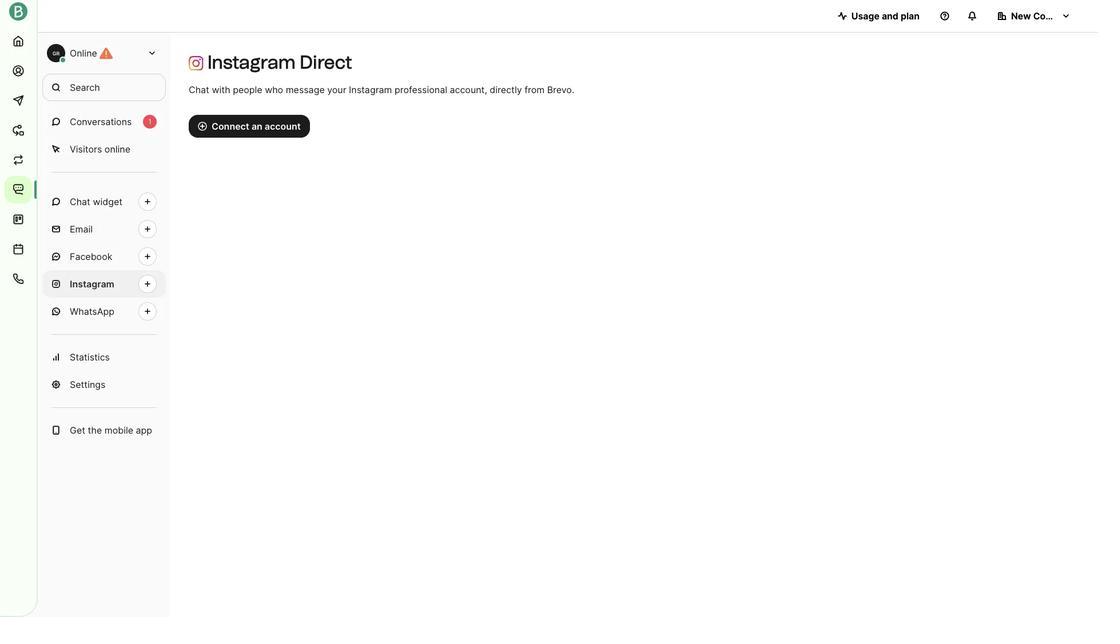 Task type: describe. For each thing, give the bounding box(es) containing it.
direct
[[300, 51, 352, 73]]

connect an account link
[[189, 115, 310, 138]]

settings
[[70, 379, 105, 391]]

settings link
[[42, 371, 166, 399]]

1 vertical spatial instagram
[[349, 84, 392, 96]]

brevo.
[[547, 84, 574, 96]]

your
[[327, 84, 346, 96]]

new company button
[[988, 5, 1080, 27]]

1
[[148, 117, 151, 126]]

online
[[105, 144, 130, 155]]

facebook
[[70, 251, 112, 262]]

get
[[70, 425, 85, 436]]

usage
[[851, 10, 880, 22]]

mobile
[[105, 425, 133, 436]]

statistics link
[[42, 344, 166, 371]]

visitors online
[[70, 144, 130, 155]]

instagram image
[[189, 56, 203, 70]]

connect an account
[[212, 121, 301, 132]]

email link
[[42, 216, 166, 243]]

new
[[1011, 10, 1031, 22]]

chat for chat widget
[[70, 196, 90, 208]]

whatsapp
[[70, 306, 114, 317]]

directly
[[490, 84, 522, 96]]

search link
[[42, 74, 166, 101]]

instagram for instagram
[[70, 279, 114, 290]]

statistics
[[70, 352, 110, 363]]

app
[[136, 425, 152, 436]]

with
[[212, 84, 230, 96]]

an
[[252, 121, 262, 132]]

widget
[[93, 196, 122, 208]]

new company
[[1011, 10, 1075, 22]]

instagram link
[[42, 270, 166, 298]]



Task type: locate. For each thing, give the bounding box(es) containing it.
instagram for instagram direct
[[208, 51, 296, 73]]

message
[[286, 84, 325, 96]]

get the mobile app
[[70, 425, 152, 436]]

the
[[88, 425, 102, 436]]

instagram up whatsapp
[[70, 279, 114, 290]]

online
[[70, 47, 97, 59]]

visitors online link
[[42, 136, 166, 163]]

1 horizontal spatial instagram
[[208, 51, 296, 73]]

account
[[265, 121, 301, 132]]

from
[[525, 84, 545, 96]]

instagram direct
[[208, 51, 352, 73]]

get the mobile app link
[[42, 417, 166, 444]]

company
[[1033, 10, 1075, 22]]

plan
[[901, 10, 920, 22]]

1 horizontal spatial chat
[[189, 84, 209, 96]]

0 horizontal spatial chat
[[70, 196, 90, 208]]

chat with people who message your instagram professional account, directly from brevo.
[[189, 84, 574, 96]]

0 vertical spatial instagram
[[208, 51, 296, 73]]

people
[[233, 84, 262, 96]]

instagram
[[208, 51, 296, 73], [349, 84, 392, 96], [70, 279, 114, 290]]

usage and plan button
[[828, 5, 929, 27]]

usage and plan
[[851, 10, 920, 22]]

chat widget link
[[42, 188, 166, 216]]

chat left with
[[189, 84, 209, 96]]

gr
[[52, 50, 60, 56]]

instagram up people
[[208, 51, 296, 73]]

instagram right your
[[349, 84, 392, 96]]

conversations
[[70, 116, 132, 128]]

facebook link
[[42, 243, 166, 270]]

chat up "email"
[[70, 196, 90, 208]]

and
[[882, 10, 898, 22]]

email
[[70, 224, 93, 235]]

search
[[70, 82, 100, 93]]

chat inside "chat widget" link
[[70, 196, 90, 208]]

whatsapp link
[[42, 298, 166, 325]]

1 vertical spatial chat
[[70, 196, 90, 208]]

account,
[[450, 84, 487, 96]]

chat
[[189, 84, 209, 96], [70, 196, 90, 208]]

2 vertical spatial instagram
[[70, 279, 114, 290]]

2 horizontal spatial instagram
[[349, 84, 392, 96]]

professional
[[395, 84, 447, 96]]

visitors
[[70, 144, 102, 155]]

chat widget
[[70, 196, 122, 208]]

chat for chat with people who message your instagram professional account, directly from brevo.
[[189, 84, 209, 96]]

who
[[265, 84, 283, 96]]

0 horizontal spatial instagram
[[70, 279, 114, 290]]

connect
[[212, 121, 249, 132]]

0 vertical spatial chat
[[189, 84, 209, 96]]



Task type: vqa. For each thing, say whether or not it's contained in the screenshot.
Chat
yes



